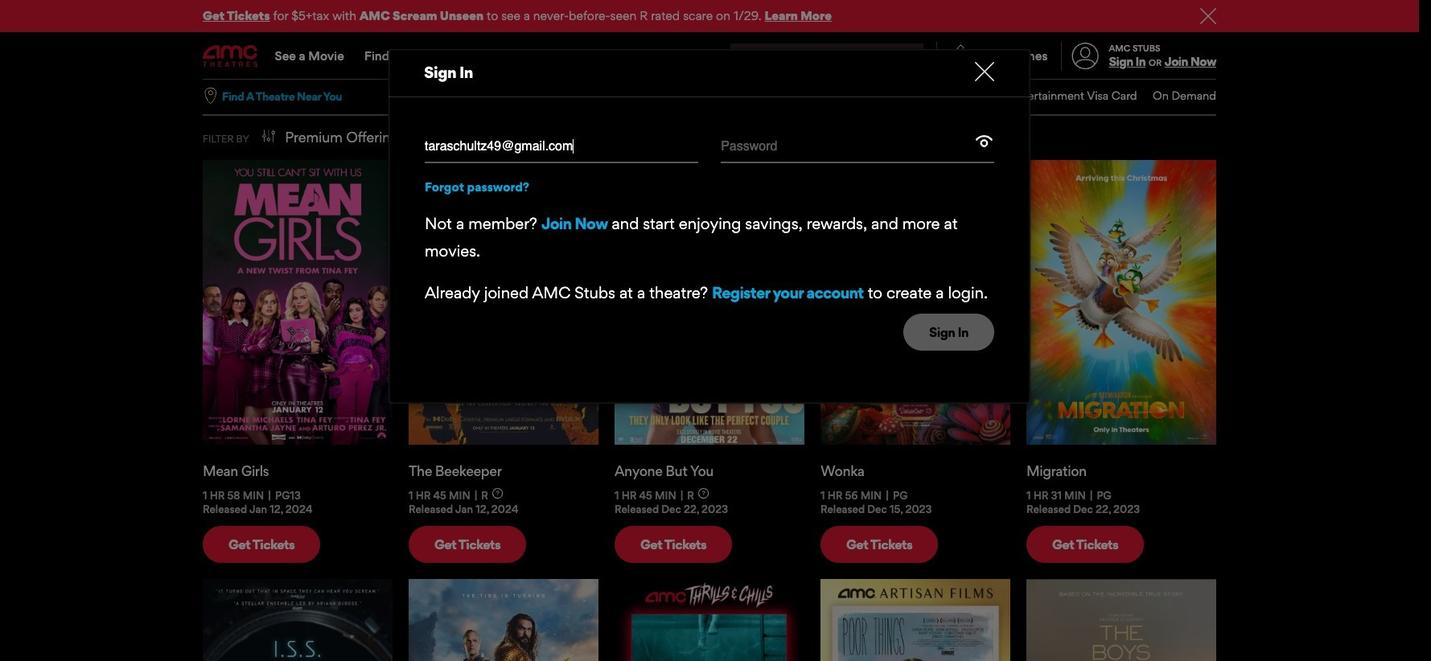 Task type: vqa. For each thing, say whether or not it's contained in the screenshot.
first San from the bottom
no



Task type: locate. For each thing, give the bounding box(es) containing it.
more information about image
[[492, 489, 503, 499], [698, 489, 709, 499]]

movie poster for mean girls image
[[203, 160, 393, 445]]

4 menu item from the left
[[897, 80, 964, 112]]

movie poster for poor things image
[[821, 580, 1011, 661]]

2 more information about image from the left
[[698, 489, 709, 499]]

cookie consent banner dialog
[[0, 618, 1431, 661]]

movie poster for anyone but you image
[[615, 160, 805, 445]]

2 menu item from the left
[[781, 80, 849, 112]]

0 horizontal spatial more information about image
[[492, 489, 503, 499]]

more information about image for movie poster for anyone but you image
[[698, 489, 709, 499]]

0 vertical spatial menu
[[203, 34, 1216, 79]]

movie poster for the boys in the boat image
[[1027, 580, 1216, 661]]

1 horizontal spatial more information about image
[[698, 489, 709, 499]]

menu
[[203, 34, 1216, 79], [697, 80, 1216, 112]]

submit search icon image
[[904, 50, 917, 63]]

menu item
[[697, 80, 781, 112], [781, 80, 849, 112], [849, 80, 897, 112], [897, 80, 964, 112], [964, 80, 1137, 112], [1137, 80, 1216, 112]]

1 more information about image from the left
[[492, 489, 503, 499]]

movie poster for wonka image
[[821, 160, 1011, 445]]

amc logo image
[[203, 45, 259, 67], [203, 45, 259, 67]]

more information about image for the movie poster for the beekeeper image
[[492, 489, 503, 499]]



Task type: describe. For each thing, give the bounding box(es) containing it.
Password password field
[[721, 131, 974, 161]]

close image
[[975, 62, 994, 81]]

1 vertical spatial menu
[[697, 80, 1216, 112]]

movie poster for migration image
[[1027, 160, 1216, 445]]

movie poster for i.s.s. image
[[203, 580, 393, 661]]

user profile image
[[1063, 43, 1108, 70]]

Email email field
[[425, 131, 698, 163]]

6 menu item from the left
[[1137, 80, 1216, 112]]

3 menu item from the left
[[849, 80, 897, 112]]

1 menu item from the left
[[697, 80, 781, 112]]

showtimes image
[[937, 42, 985, 71]]

5 menu item from the left
[[964, 80, 1137, 112]]

movie poster for night swim image
[[615, 580, 805, 661]]

sign in or join amc stubs element
[[1061, 34, 1216, 79]]

close element
[[975, 62, 994, 81]]

movie poster for aquaman and the lost kingdom image
[[409, 580, 599, 661]]

movie poster for the beekeeper image
[[409, 160, 599, 445]]



